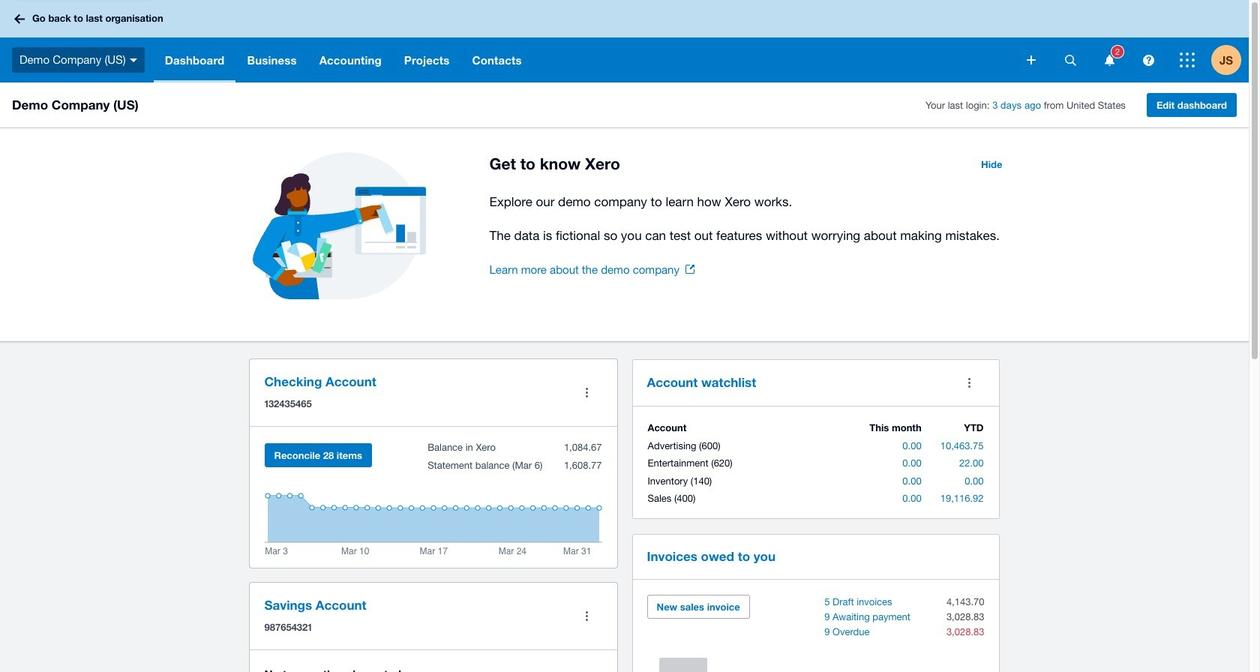 Task type: locate. For each thing, give the bounding box(es) containing it.
0 horizontal spatial svg image
[[14, 14, 25, 24]]

svg image
[[14, 14, 25, 24], [1065, 54, 1076, 66], [1143, 54, 1154, 66]]

banner
[[0, 0, 1249, 83]]

2 horizontal spatial svg image
[[1143, 54, 1154, 66]]

intro banner body element
[[490, 191, 1012, 246]]

svg image
[[1180, 53, 1195, 68], [1105, 54, 1114, 66], [1027, 56, 1036, 65], [130, 58, 137, 62]]

1 horizontal spatial svg image
[[1065, 54, 1076, 66]]



Task type: describe. For each thing, give the bounding box(es) containing it.
accounts watchlist options image
[[955, 368, 985, 398]]

manage menu toggle image
[[572, 378, 602, 408]]



Task type: vqa. For each thing, say whether or not it's contained in the screenshot.
svg icon
yes



